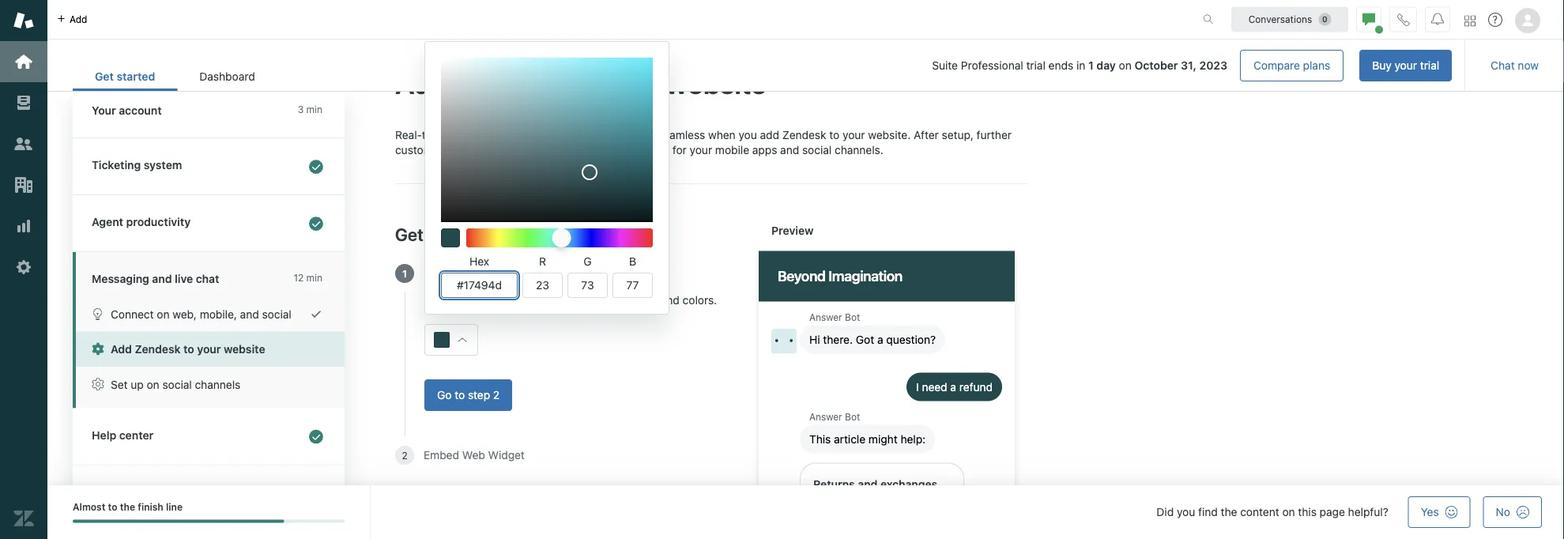 Task type: describe. For each thing, give the bounding box(es) containing it.
widget for style
[[479, 293, 516, 306]]

connect on web, mobile, and social button
[[76, 296, 345, 332]]

brand
[[650, 293, 680, 306]]

make it your own
[[424, 267, 513, 280]]

make
[[424, 267, 452, 280]]

add inside button
[[111, 343, 132, 356]]

2023
[[1199, 59, 1228, 72]]

compare plans
[[1254, 59, 1330, 72]]

need
[[922, 380, 947, 393]]

beyond
[[778, 267, 826, 284]]

page
[[1320, 505, 1345, 518]]

and inside log
[[858, 477, 878, 490]]

your inside content-title region
[[603, 66, 660, 100]]

go to step 2
[[437, 388, 500, 401]]

compare
[[1254, 59, 1300, 72]]

0 vertical spatial 1
[[1088, 59, 1094, 72]]

this
[[809, 432, 831, 445]]

1 horizontal spatial the
[[1221, 505, 1237, 518]]

2 inside button
[[493, 388, 500, 401]]

1 bot from the top
[[845, 312, 860, 323]]

there.
[[823, 333, 853, 346]]

avatar image
[[771, 328, 797, 354]]

12
[[294, 272, 304, 283]]

yes
[[1421, 505, 1439, 518]]

line
[[166, 502, 183, 513]]

own
[[491, 267, 513, 280]]

dashboard
[[199, 70, 255, 83]]

your inside buy your trial button
[[1395, 59, 1417, 72]]

channels
[[195, 378, 241, 391]]

now
[[1518, 59, 1539, 72]]

trial for professional
[[1026, 59, 1046, 72]]

helpful?
[[1348, 505, 1389, 518]]

to inside button
[[183, 343, 194, 356]]

12 min
[[294, 272, 322, 283]]

set
[[111, 378, 128, 391]]

colors.
[[683, 293, 717, 306]]

zendesk image
[[13, 508, 34, 529]]

hi
[[809, 333, 820, 346]]

got
[[856, 333, 874, 346]]

started for get started in two steps
[[427, 223, 484, 244]]

1 answer bot from the top
[[809, 312, 860, 323]]

0 horizontal spatial a
[[877, 333, 883, 346]]

on inside set up on social channels button
[[147, 378, 159, 391]]

content-title region
[[395, 65, 948, 102]]

to inside footer
[[108, 502, 117, 513]]

exchanges
[[881, 477, 938, 490]]

yes button
[[1408, 496, 1471, 528]]

widget inside real-time and ongoing customer conversations are seamless when you add zendesk to your website. after setup, further customize web widget to suit your needs, plus set up for your mobile apps and social channels.
[[476, 144, 513, 157]]

3 heading from the top
[[73, 195, 345, 252]]

to left suit
[[516, 144, 526, 157]]

get started
[[95, 70, 155, 83]]

zendesk inside real-time and ongoing customer conversations are seamless when you add zendesk to your website. after setup, further customize web widget to suit your needs, plus set up for your mobile apps and social channels.
[[782, 128, 826, 141]]

conversations
[[565, 128, 636, 141]]

1 vertical spatial a
[[950, 380, 956, 393]]

article
[[834, 432, 866, 445]]

chat now
[[1491, 59, 1539, 72]]

B number field
[[613, 273, 653, 298]]

style web widget to match your company's brand colors.
[[424, 293, 717, 306]]

beyond imagination
[[778, 267, 903, 284]]

almost to the finish line
[[73, 502, 183, 513]]

mobile
[[715, 144, 749, 157]]

2 heading from the top
[[73, 138, 345, 195]]

almost
[[73, 502, 105, 513]]

get help image
[[1488, 13, 1503, 27]]

suit
[[529, 144, 548, 157]]

zendesk support image
[[13, 10, 34, 31]]

go
[[437, 388, 452, 401]]

31,
[[1181, 59, 1197, 72]]

preview
[[771, 224, 814, 237]]

on inside footer
[[1282, 505, 1295, 518]]

trial for your
[[1420, 59, 1439, 72]]

on inside connect on web, mobile, and social button
[[157, 307, 170, 321]]

get for get started in two steps
[[395, 223, 424, 244]]

Hex field
[[441, 273, 518, 298]]

your inside add zendesk to your website button
[[197, 343, 221, 356]]

compare plans button
[[1240, 50, 1344, 81]]

and inside button
[[240, 307, 259, 321]]

hi there. got a question?
[[809, 333, 936, 346]]

progress-bar progress bar
[[73, 520, 345, 523]]

0 horizontal spatial social
[[162, 378, 192, 391]]

time
[[422, 128, 444, 141]]

october
[[1135, 59, 1178, 72]]

1 answer from the top
[[809, 312, 842, 323]]

help:
[[901, 432, 926, 445]]

reporting image
[[13, 216, 34, 236]]

you inside real-time and ongoing customer conversations are seamless when you add zendesk to your website. after setup, further customize web widget to suit your needs, plus set up for your mobile apps and social channels.
[[739, 128, 757, 141]]

your right it
[[465, 267, 489, 280]]

this
[[1298, 505, 1317, 518]]

plus
[[614, 144, 635, 157]]

social inside real-time and ongoing customer conversations are seamless when you add zendesk to your website. after setup, further customize web widget to suit your needs, plus set up for your mobile apps and social channels.
[[802, 144, 832, 157]]

5 heading from the top
[[73, 465, 345, 522]]

0 horizontal spatial the
[[120, 502, 135, 513]]

after
[[914, 128, 939, 141]]

your right match
[[567, 293, 589, 306]]

company's
[[592, 293, 647, 306]]

buy
[[1372, 59, 1392, 72]]

embed web widget
[[424, 448, 525, 461]]

tab list containing get started
[[73, 62, 277, 91]]

up inside real-time and ongoing customer conversations are seamless when you add zendesk to your website. after setup, further customize web widget to suit your needs, plus set up for your mobile apps and social channels.
[[657, 144, 670, 157]]

website.
[[868, 128, 911, 141]]

steps
[[539, 223, 583, 244]]

main element
[[0, 0, 47, 539]]

go to step 2 button
[[424, 379, 512, 411]]

imagination
[[829, 267, 903, 284]]

1 vertical spatial social
[[262, 307, 291, 321]]

zendesk inside button
[[135, 343, 181, 356]]

website inside button
[[224, 343, 265, 356]]

match
[[532, 293, 564, 306]]

i need a refund
[[916, 380, 993, 393]]

set up on social channels
[[111, 378, 241, 391]]

returns and exchanges
[[813, 477, 938, 490]]

it
[[455, 267, 462, 280]]

did
[[1157, 505, 1174, 518]]



Task type: locate. For each thing, give the bounding box(es) containing it.
log inside the get started in two steps region
[[759, 301, 1015, 539]]

buy your trial
[[1372, 59, 1439, 72]]

zendesk right add
[[782, 128, 826, 141]]

section
[[290, 50, 1452, 81]]

get
[[95, 70, 114, 83], [395, 223, 424, 244]]

0 vertical spatial up
[[657, 144, 670, 157]]

to right go
[[455, 388, 465, 401]]

channels.
[[835, 144, 884, 157]]

1 heading from the top
[[73, 84, 345, 138]]

customers image
[[13, 134, 34, 154]]

to inside button
[[455, 388, 465, 401]]

and right returns at the right of the page
[[858, 477, 878, 490]]

get inside tab list
[[95, 70, 114, 83]]

answer up this
[[809, 411, 842, 422]]

widget down the own
[[479, 293, 516, 306]]

zendesk up 'ongoing'
[[454, 66, 565, 100]]

1 horizontal spatial add
[[395, 66, 448, 100]]

no
[[1496, 505, 1510, 518]]

footer
[[47, 485, 1564, 539]]

trial
[[1420, 59, 1439, 72], [1026, 59, 1046, 72]]

social right the mobile,
[[262, 307, 291, 321]]

ongoing
[[469, 128, 510, 141]]

social left channels
[[162, 378, 192, 391]]

widget for embed
[[488, 448, 525, 461]]

0 vertical spatial widget
[[476, 144, 513, 157]]

setup,
[[942, 128, 974, 141]]

2 vertical spatial social
[[162, 378, 192, 391]]

mobile,
[[200, 307, 237, 321]]

customer
[[513, 128, 562, 141]]

1 horizontal spatial in
[[1076, 59, 1085, 72]]

2 vertical spatial zendesk
[[135, 343, 181, 356]]

get started in two steps region
[[0, 0, 1564, 539]]

1 horizontal spatial up
[[657, 144, 670, 157]]

social
[[802, 144, 832, 157], [262, 307, 291, 321], [162, 378, 192, 391]]

messaging
[[92, 272, 149, 285]]

chat
[[1491, 59, 1515, 72]]

add zendesk to your website up conversations
[[395, 66, 767, 100]]

real-time and ongoing customer conversations are seamless when you add zendesk to your website. after setup, further customize web widget to suit your needs, plus set up for your mobile apps and social channels.
[[395, 128, 1012, 157]]

2 bot from the top
[[845, 411, 860, 422]]

web,
[[173, 307, 197, 321]]

0 horizontal spatial add zendesk to your website
[[111, 343, 265, 356]]

and left live
[[152, 272, 172, 285]]

the right find
[[1221, 505, 1237, 518]]

set up on social channels button
[[76, 367, 345, 402]]

0 vertical spatial answer bot
[[809, 312, 860, 323]]

1 vertical spatial add
[[111, 343, 132, 356]]

web for embed
[[462, 448, 485, 461]]

add zendesk to your website inside content-title region
[[395, 66, 767, 100]]

finish
[[138, 502, 163, 513]]

1 vertical spatial bot
[[845, 411, 860, 422]]

and
[[447, 128, 466, 141], [780, 144, 799, 157], [152, 272, 172, 285], [240, 307, 259, 321], [858, 477, 878, 490]]

g
[[584, 255, 592, 268]]

plans
[[1303, 59, 1330, 72]]

0 horizontal spatial trial
[[1026, 59, 1046, 72]]

0 vertical spatial in
[[1076, 59, 1085, 72]]

1 horizontal spatial a
[[950, 380, 956, 393]]

widget right embed
[[488, 448, 525, 461]]

get for get started
[[95, 70, 114, 83]]

heading
[[73, 84, 345, 138], [73, 138, 345, 195], [73, 195, 345, 252], [73, 408, 345, 465], [73, 465, 345, 522]]

a right got
[[877, 333, 883, 346]]

0 vertical spatial zendesk
[[454, 66, 565, 100]]

1 vertical spatial you
[[1177, 505, 1195, 518]]

started for get started
[[117, 70, 155, 83]]

to up conversations
[[571, 66, 597, 100]]

chat
[[196, 272, 219, 285]]

1 vertical spatial answer
[[809, 411, 842, 422]]

log
[[759, 301, 1015, 539]]

live
[[175, 272, 193, 285]]

2 vertical spatial widget
[[488, 448, 525, 461]]

on right 'set' at the left of the page
[[147, 378, 159, 391]]

1 vertical spatial widget
[[479, 293, 516, 306]]

answer up hi
[[809, 312, 842, 323]]

0 vertical spatial social
[[802, 144, 832, 157]]

on right day
[[1119, 59, 1132, 72]]

and right "time"
[[447, 128, 466, 141]]

0 vertical spatial you
[[739, 128, 757, 141]]

connect
[[111, 307, 154, 321]]

1
[[1088, 59, 1094, 72], [402, 268, 407, 279]]

and right apps
[[780, 144, 799, 157]]

2 left embed
[[402, 450, 408, 461]]

0 horizontal spatial get
[[95, 70, 114, 83]]

2 horizontal spatial social
[[802, 144, 832, 157]]

2 answer bot from the top
[[809, 411, 860, 422]]

chat now button
[[1478, 50, 1552, 81]]

are
[[639, 128, 655, 141]]

to up channels.
[[829, 128, 840, 141]]

started inside tab list
[[117, 70, 155, 83]]

trial left ends
[[1026, 59, 1046, 72]]

bot up got
[[845, 312, 860, 323]]

0 horizontal spatial in
[[488, 223, 502, 244]]

0 horizontal spatial up
[[131, 378, 144, 391]]

your right for
[[690, 144, 712, 157]]

add zendesk to your website
[[395, 66, 767, 100], [111, 343, 265, 356]]

1 horizontal spatial zendesk
[[454, 66, 565, 100]]

organizations image
[[13, 175, 34, 195]]

your
[[1395, 59, 1417, 72], [603, 66, 660, 100], [843, 128, 865, 141], [551, 144, 573, 157], [690, 144, 712, 157], [465, 267, 489, 280], [567, 293, 589, 306], [197, 343, 221, 356]]

in inside region
[[488, 223, 502, 244]]

1 vertical spatial answer bot
[[809, 411, 860, 422]]

1 horizontal spatial trial
[[1420, 59, 1439, 72]]

1 vertical spatial website
[[224, 343, 265, 356]]

None range field
[[464, 226, 655, 250]]

trial right buy
[[1420, 59, 1439, 72]]

website down the mobile,
[[224, 343, 265, 356]]

none range field inside the get started in two steps region
[[464, 226, 655, 250]]

b
[[629, 255, 636, 268]]

you left add
[[739, 128, 757, 141]]

and right the mobile,
[[240, 307, 259, 321]]

zendesk up set up on social channels
[[135, 343, 181, 356]]

0 vertical spatial answer
[[809, 312, 842, 323]]

2 vertical spatial web
[[462, 448, 485, 461]]

on left web,
[[157, 307, 170, 321]]

you right did
[[1177, 505, 1195, 518]]

conversations button
[[1231, 7, 1348, 32]]

1 horizontal spatial you
[[1177, 505, 1195, 518]]

1 trial from the left
[[1420, 59, 1439, 72]]

suite
[[932, 59, 958, 72]]

web down 'ongoing'
[[450, 144, 473, 157]]

admin image
[[13, 257, 34, 277]]

started inside region
[[427, 223, 484, 244]]

add zendesk to your website down web,
[[111, 343, 265, 356]]

1 horizontal spatial social
[[262, 307, 291, 321]]

1 vertical spatial zendesk
[[782, 128, 826, 141]]

web down the make it your own
[[453, 293, 476, 306]]

hex
[[469, 255, 489, 268]]

1 vertical spatial 1
[[402, 268, 407, 279]]

0 horizontal spatial website
[[224, 343, 265, 356]]

conversations
[[1249, 14, 1312, 25]]

widget down 'ongoing'
[[476, 144, 513, 157]]

your right buy
[[1395, 59, 1417, 72]]

needs,
[[576, 144, 611, 157]]

the left the "finish"
[[120, 502, 135, 513]]

0 vertical spatial website
[[666, 66, 767, 100]]

ends
[[1049, 59, 1073, 72]]

2 horizontal spatial zendesk
[[782, 128, 826, 141]]

web right embed
[[462, 448, 485, 461]]

answer
[[809, 312, 842, 323], [809, 411, 842, 422]]

1 left day
[[1088, 59, 1094, 72]]

0 vertical spatial add zendesk to your website
[[395, 66, 767, 100]]

up left for
[[657, 144, 670, 157]]

to inside content-title region
[[571, 66, 597, 100]]

when
[[708, 128, 736, 141]]

r
[[539, 255, 546, 268]]

1 horizontal spatial add zendesk to your website
[[395, 66, 767, 100]]

embed
[[424, 448, 459, 461]]

0 vertical spatial 2
[[493, 388, 500, 401]]

no button
[[1483, 496, 1542, 528]]

0 horizontal spatial add
[[111, 343, 132, 356]]

1 vertical spatial up
[[131, 378, 144, 391]]

1 horizontal spatial 1
[[1088, 59, 1094, 72]]

1 vertical spatial 2
[[402, 450, 408, 461]]

in right ends
[[1076, 59, 1085, 72]]

your up are at the top left
[[603, 66, 660, 100]]

buy your trial button
[[1360, 50, 1452, 81]]

up inside set up on social channels button
[[131, 378, 144, 391]]

0 vertical spatial a
[[877, 333, 883, 346]]

dashboard tab
[[177, 62, 277, 91]]

started
[[117, 70, 155, 83], [427, 223, 484, 244]]

1 vertical spatial get
[[395, 223, 424, 244]]

connect on web, mobile, and social
[[111, 307, 291, 321]]

add inside content-title region
[[395, 66, 448, 100]]

zendesk inside content-title region
[[454, 66, 565, 100]]

1 horizontal spatial get
[[395, 223, 424, 244]]

views image
[[13, 92, 34, 113]]

0 vertical spatial add
[[395, 66, 448, 100]]

bot up article
[[845, 411, 860, 422]]

0 horizontal spatial zendesk
[[135, 343, 181, 356]]

1 vertical spatial in
[[488, 223, 502, 244]]

1 vertical spatial started
[[427, 223, 484, 244]]

log containing hi there. got a question?
[[759, 301, 1015, 539]]

further
[[977, 128, 1012, 141]]

2 trial from the left
[[1026, 59, 1046, 72]]

did you find the content on this page helpful?
[[1157, 505, 1389, 518]]

to right almost
[[108, 502, 117, 513]]

website up when
[[666, 66, 767, 100]]

up right 'set' at the left of the page
[[131, 378, 144, 391]]

set
[[638, 144, 654, 157]]

your right suit
[[551, 144, 573, 157]]

add zendesk to your website inside button
[[111, 343, 265, 356]]

0 vertical spatial bot
[[845, 312, 860, 323]]

find
[[1198, 505, 1218, 518]]

1 left make
[[402, 268, 407, 279]]

for
[[673, 144, 687, 157]]

min
[[306, 272, 322, 283]]

footer containing did you find the content on this page helpful?
[[47, 485, 1564, 539]]

day
[[1097, 59, 1116, 72]]

add up 'set' at the left of the page
[[111, 343, 132, 356]]

social left channels.
[[802, 144, 832, 157]]

customize
[[395, 144, 447, 157]]

0 horizontal spatial started
[[117, 70, 155, 83]]

trial inside buy your trial button
[[1420, 59, 1439, 72]]

to left match
[[519, 293, 529, 306]]

two
[[506, 223, 535, 244]]

get started image
[[13, 51, 34, 72]]

web
[[450, 144, 473, 157], [453, 293, 476, 306], [462, 448, 485, 461]]

returns
[[813, 477, 855, 490]]

2 right the step
[[493, 388, 500, 401]]

professional
[[961, 59, 1023, 72]]

R number field
[[522, 273, 563, 298]]

0 vertical spatial get
[[95, 70, 114, 83]]

2 answer from the top
[[809, 411, 842, 422]]

1 vertical spatial web
[[453, 293, 476, 306]]

0 horizontal spatial 2
[[402, 450, 408, 461]]

step
[[468, 388, 490, 401]]

and inside heading
[[152, 272, 172, 285]]

1 horizontal spatial started
[[427, 223, 484, 244]]

1 inside the get started in two steps region
[[402, 268, 407, 279]]

web for style
[[453, 293, 476, 306]]

G number field
[[568, 273, 608, 298]]

add
[[760, 128, 779, 141]]

add
[[395, 66, 448, 100], [111, 343, 132, 356]]

add up "time"
[[395, 66, 448, 100]]

get started in two steps
[[395, 223, 583, 244]]

might
[[869, 432, 898, 445]]

in left the two
[[488, 223, 502, 244]]

in inside 'section'
[[1076, 59, 1085, 72]]

tab list
[[73, 62, 277, 91]]

your up channels.
[[843, 128, 865, 141]]

you
[[739, 128, 757, 141], [1177, 505, 1195, 518]]

get inside the get started in two steps region
[[395, 223, 424, 244]]

real-
[[395, 128, 422, 141]]

0 vertical spatial started
[[117, 70, 155, 83]]

widget
[[476, 144, 513, 157], [479, 293, 516, 306], [488, 448, 525, 461]]

to down web,
[[183, 343, 194, 356]]

answer bot up this
[[809, 411, 860, 422]]

1 horizontal spatial website
[[666, 66, 767, 100]]

0 horizontal spatial 1
[[402, 268, 407, 279]]

0 vertical spatial web
[[450, 144, 473, 157]]

answer bot up there. at the right bottom of page
[[809, 312, 860, 323]]

4 heading from the top
[[73, 408, 345, 465]]

content
[[1240, 505, 1279, 518]]

October 31, 2023 text field
[[1135, 59, 1228, 72]]

your up set up on social channels button
[[197, 343, 221, 356]]

zendesk products image
[[1465, 15, 1476, 26]]

answer bot
[[809, 312, 860, 323], [809, 411, 860, 422]]

website inside content-title region
[[666, 66, 767, 100]]

seamless
[[658, 128, 705, 141]]

0 horizontal spatial you
[[739, 128, 757, 141]]

1 vertical spatial add zendesk to your website
[[111, 343, 265, 356]]

a right need on the bottom right
[[950, 380, 956, 393]]

web inside real-time and ongoing customer conversations are seamless when you add zendesk to your website. after setup, further customize web widget to suit your needs, plus set up for your mobile apps and social channels.
[[450, 144, 473, 157]]

suite professional trial ends in 1 day on october 31, 2023
[[932, 59, 1228, 72]]

style
[[424, 293, 450, 306]]

1 horizontal spatial 2
[[493, 388, 500, 401]]

zendesk
[[454, 66, 565, 100], [782, 128, 826, 141], [135, 343, 181, 356]]

messaging and live chat
[[92, 272, 219, 285]]

section containing compare plans
[[290, 50, 1452, 81]]

on left this
[[1282, 505, 1295, 518]]

messaging and live chat heading
[[73, 252, 345, 296]]



Task type: vqa. For each thing, say whether or not it's contained in the screenshot.
Dashboards
no



